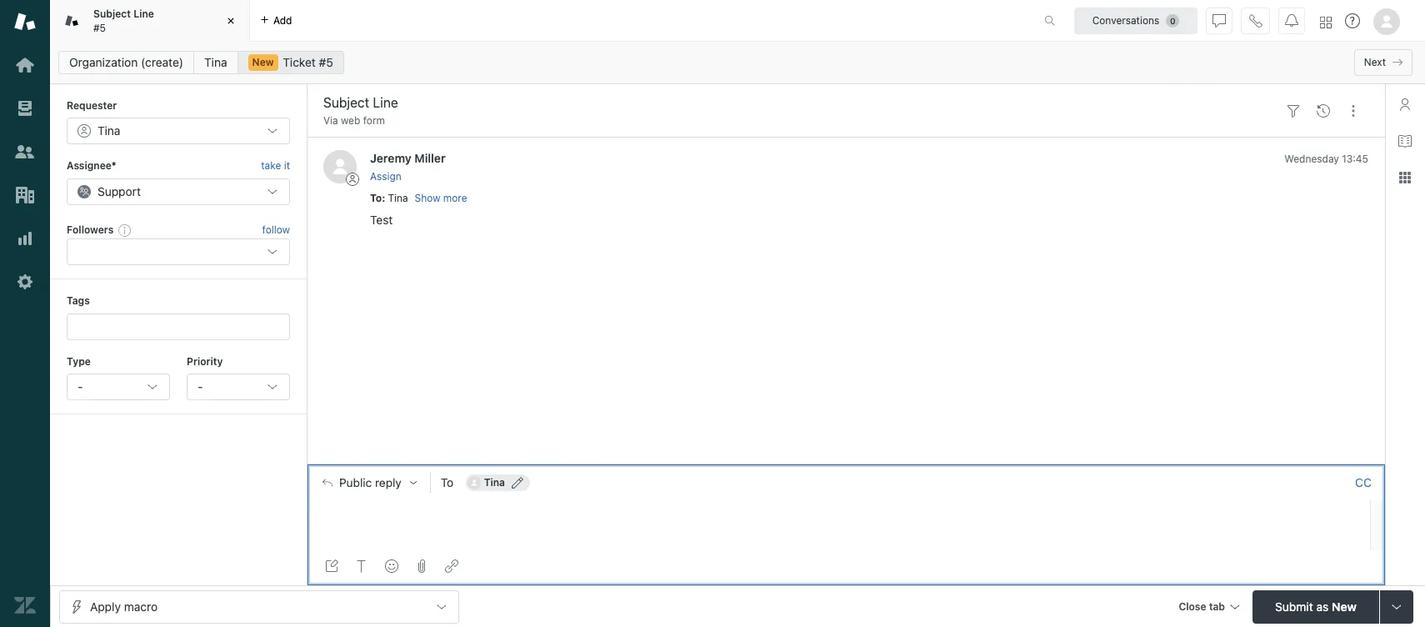 Task type: describe. For each thing, give the bounding box(es) containing it.
customers image
[[14, 141, 36, 163]]

avatar image
[[324, 150, 357, 184]]

requester
[[67, 99, 117, 112]]

public reply button
[[308, 465, 430, 500]]

as
[[1317, 599, 1329, 613]]

info on adding followers image
[[119, 223, 132, 237]]

assignee*
[[67, 160, 116, 172]]

tina link
[[194, 51, 238, 74]]

admin image
[[14, 271, 36, 293]]

add button
[[250, 0, 302, 41]]

1 horizontal spatial new
[[1333, 599, 1357, 613]]

insert emojis image
[[385, 560, 399, 573]]

Wednesday 13:45 text field
[[1285, 153, 1369, 165]]

displays possible ticket submission types image
[[1391, 600, 1404, 613]]

via
[[324, 114, 338, 127]]

tina inside "secondary" element
[[204, 55, 227, 69]]

type
[[67, 355, 91, 367]]

wednesday
[[1285, 153, 1340, 165]]

assign
[[370, 170, 402, 182]]

edit user image
[[512, 477, 524, 489]]

organizations image
[[14, 184, 36, 206]]

add link (cmd k) image
[[445, 560, 459, 573]]

conversations button
[[1075, 7, 1198, 34]]

(create)
[[141, 55, 184, 69]]

show more button
[[415, 191, 467, 206]]

wednesday 13:45
[[1285, 153, 1369, 165]]

ticket actions image
[[1348, 104, 1361, 117]]

to : tina show more test
[[370, 192, 467, 227]]

tabs tab list
[[50, 0, 1027, 42]]

tina@gmail.com image
[[468, 476, 481, 489]]

- button for priority
[[187, 374, 290, 400]]

zendesk products image
[[1321, 16, 1333, 28]]

ticket
[[283, 55, 316, 69]]

views image
[[14, 98, 36, 119]]

followers
[[67, 223, 114, 236]]

apps image
[[1399, 171, 1413, 184]]

notifications image
[[1286, 14, 1299, 27]]

public reply
[[339, 476, 402, 489]]

close
[[1179, 600, 1207, 613]]

line
[[134, 8, 154, 20]]

conversations
[[1093, 14, 1160, 26]]

take it button
[[261, 158, 290, 175]]

apply macro
[[90, 599, 158, 613]]

close image
[[223, 13, 239, 29]]

public
[[339, 476, 372, 489]]

tina inside requester element
[[98, 124, 120, 138]]

filter image
[[1288, 104, 1301, 117]]

reporting image
[[14, 228, 36, 249]]

jeremy
[[370, 151, 412, 165]]

draft mode image
[[325, 560, 339, 573]]

- button for type
[[67, 374, 170, 400]]



Task type: vqa. For each thing, say whether or not it's contained in the screenshot.
right Problem
no



Task type: locate. For each thing, give the bounding box(es) containing it.
- button
[[67, 374, 170, 400], [187, 374, 290, 400]]

:
[[382, 192, 386, 204]]

1 vertical spatial new
[[1333, 599, 1357, 613]]

2 - from the left
[[198, 379, 203, 394]]

add attachment image
[[415, 560, 429, 573]]

take
[[261, 160, 281, 172]]

button displays agent's chat status as invisible. image
[[1213, 14, 1227, 27]]

#5
[[93, 21, 106, 34], [319, 55, 333, 69]]

to up test
[[370, 192, 382, 204]]

test
[[370, 213, 393, 227]]

zendesk image
[[14, 595, 36, 616]]

apply
[[90, 599, 121, 613]]

1 horizontal spatial #5
[[319, 55, 333, 69]]

close tab button
[[1172, 590, 1247, 626]]

knowledge image
[[1399, 134, 1413, 148]]

1 horizontal spatial - button
[[187, 374, 290, 400]]

new
[[252, 56, 274, 68], [1333, 599, 1357, 613]]

organization (create)
[[69, 55, 184, 69]]

tina down 'requester'
[[98, 124, 120, 138]]

tab
[[50, 0, 250, 42]]

tab containing subject line
[[50, 0, 250, 42]]

more
[[443, 192, 467, 204]]

tina
[[204, 55, 227, 69], [98, 124, 120, 138], [388, 192, 408, 204], [484, 476, 505, 489]]

0 horizontal spatial #5
[[93, 21, 106, 34]]

follow
[[262, 223, 290, 236]]

0 horizontal spatial - button
[[67, 374, 170, 400]]

jeremy miller link
[[370, 151, 446, 165]]

submit
[[1276, 599, 1314, 613]]

tina inside to : tina show more test
[[388, 192, 408, 204]]

cc button
[[1356, 475, 1373, 490]]

to for to
[[441, 475, 454, 489]]

requester element
[[67, 118, 290, 145]]

- down priority at the left bottom of the page
[[198, 379, 203, 394]]

- button down type
[[67, 374, 170, 400]]

0 horizontal spatial new
[[252, 56, 274, 68]]

13:45
[[1343, 153, 1369, 165]]

0 horizontal spatial to
[[370, 192, 382, 204]]

customer context image
[[1399, 98, 1413, 111]]

0 horizontal spatial -
[[78, 379, 83, 394]]

via web form
[[324, 114, 385, 127]]

ticket #5
[[283, 55, 333, 69]]

tina right ":" on the left top of page
[[388, 192, 408, 204]]

2 - button from the left
[[187, 374, 290, 400]]

organization
[[69, 55, 138, 69]]

#5 inside subject line #5
[[93, 21, 106, 34]]

macro
[[124, 599, 158, 613]]

cc
[[1356, 475, 1372, 489]]

1 - button from the left
[[67, 374, 170, 400]]

miller
[[415, 151, 446, 165]]

to left tina@gmail.com 'image'
[[441, 475, 454, 489]]

- for type
[[78, 379, 83, 394]]

add
[[274, 14, 292, 26]]

reply
[[375, 476, 402, 489]]

get help image
[[1346, 13, 1361, 28]]

- for priority
[[198, 379, 203, 394]]

1 - from the left
[[78, 379, 83, 394]]

new right as
[[1333, 599, 1357, 613]]

show
[[415, 192, 441, 204]]

subject
[[93, 8, 131, 20]]

next button
[[1355, 49, 1413, 76]]

Subject field
[[320, 93, 1276, 113]]

-
[[78, 379, 83, 394], [198, 379, 203, 394]]

take it
[[261, 160, 290, 172]]

follow button
[[262, 223, 290, 238]]

format text image
[[355, 560, 369, 573]]

support
[[98, 184, 141, 198]]

1 horizontal spatial to
[[441, 475, 454, 489]]

priority
[[187, 355, 223, 367]]

1 horizontal spatial -
[[198, 379, 203, 394]]

to
[[370, 192, 382, 204], [441, 475, 454, 489]]

get started image
[[14, 54, 36, 76]]

new left the ticket on the left top
[[252, 56, 274, 68]]

events image
[[1318, 104, 1331, 117]]

to inside to : tina show more test
[[370, 192, 382, 204]]

main element
[[0, 0, 50, 627]]

1 vertical spatial #5
[[319, 55, 333, 69]]

followers element
[[67, 239, 290, 265]]

tina down "close" icon
[[204, 55, 227, 69]]

submit as new
[[1276, 599, 1357, 613]]

form
[[363, 114, 385, 127]]

tina right tina@gmail.com 'image'
[[484, 476, 505, 489]]

subject line #5
[[93, 8, 154, 34]]

hide composer image
[[840, 458, 853, 471]]

- button down priority at the left bottom of the page
[[187, 374, 290, 400]]

#5 right the ticket on the left top
[[319, 55, 333, 69]]

web
[[341, 114, 361, 127]]

assign button
[[370, 169, 402, 184]]

- down type
[[78, 379, 83, 394]]

jeremy miller assign
[[370, 151, 446, 182]]

#5 inside "secondary" element
[[319, 55, 333, 69]]

to for to : tina show more test
[[370, 192, 382, 204]]

organization (create) button
[[58, 51, 194, 74]]

0 vertical spatial #5
[[93, 21, 106, 34]]

secondary element
[[50, 46, 1426, 79]]

assignee* element
[[67, 178, 290, 205]]

0 vertical spatial to
[[370, 192, 382, 204]]

zendesk support image
[[14, 11, 36, 33]]

tab
[[1210, 600, 1226, 613]]

1 vertical spatial to
[[441, 475, 454, 489]]

new inside "secondary" element
[[252, 56, 274, 68]]

next
[[1365, 56, 1387, 68]]

#5 down subject
[[93, 21, 106, 34]]

close tab
[[1179, 600, 1226, 613]]

tags
[[67, 295, 90, 307]]

0 vertical spatial new
[[252, 56, 274, 68]]

it
[[284, 160, 290, 172]]



